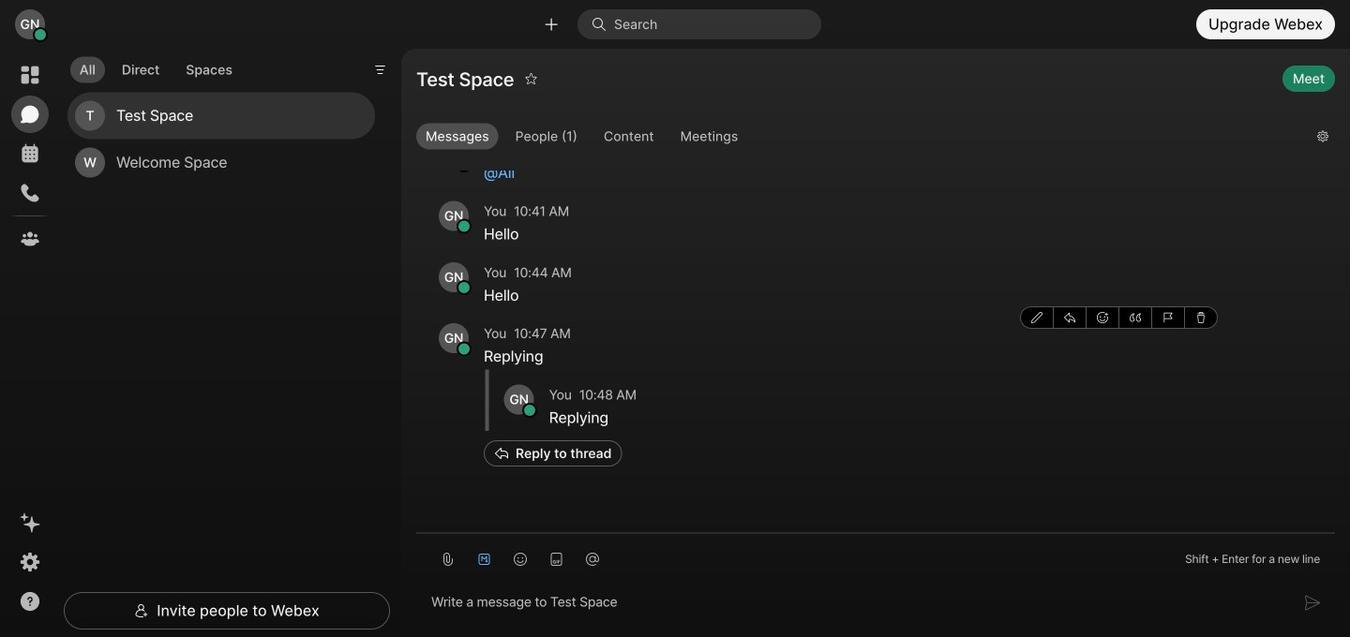 Task type: describe. For each thing, give the bounding box(es) containing it.
edit message image
[[1032, 313, 1043, 324]]

welcome space list item
[[68, 139, 375, 186]]

messages list
[[417, 26, 1336, 507]]

0 vertical spatial group
[[417, 123, 1303, 154]]

webex tab list
[[11, 56, 49, 258]]

reply to thread image
[[1065, 313, 1076, 324]]



Task type: locate. For each thing, give the bounding box(es) containing it.
navigation
[[0, 49, 60, 638]]

add reaction image
[[1098, 313, 1109, 324]]

flag for follow-up image
[[1163, 313, 1175, 324]]

1 vertical spatial group
[[1021, 307, 1219, 329]]

tab list
[[66, 45, 246, 88]]

quote message image
[[1130, 313, 1142, 324]]

test space list item
[[68, 92, 375, 139]]

delete message image
[[1196, 313, 1207, 324]]

group inside 'messages' list
[[1021, 307, 1219, 329]]

group
[[417, 123, 1303, 154], [1021, 307, 1219, 329]]

message composer toolbar element
[[417, 534, 1336, 578]]



